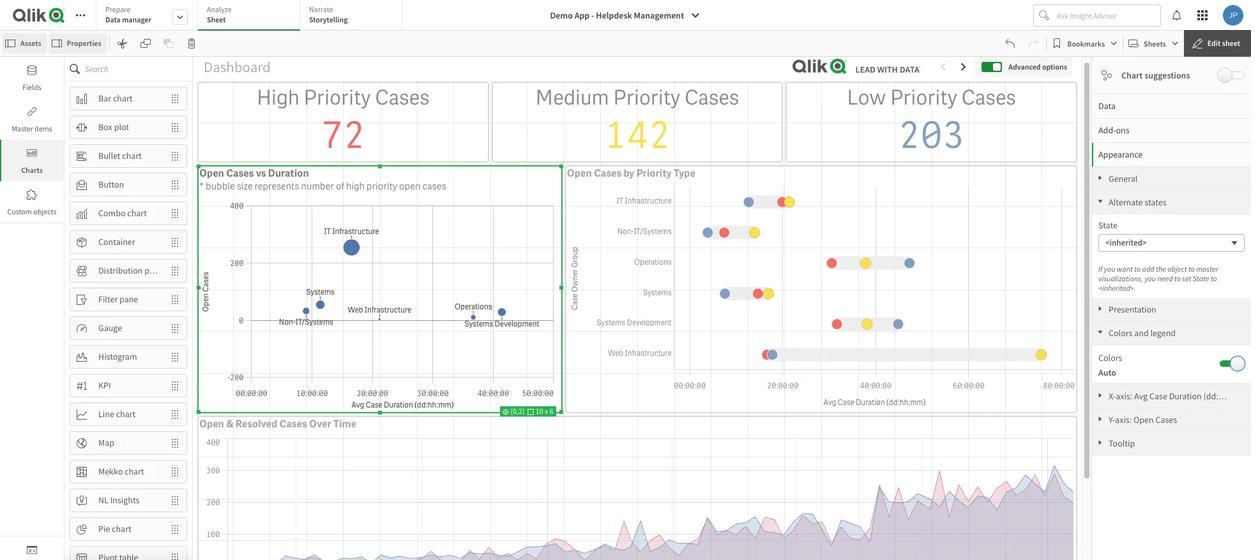 Task type: locate. For each thing, give the bounding box(es) containing it.
map
[[98, 438, 114, 449]]

data down prepare
[[105, 15, 121, 24]]

distribution
[[98, 265, 143, 277]]

0 horizontal spatial data
[[105, 15, 121, 24]]

move image for box plot
[[164, 117, 187, 138]]

axis:
[[1116, 391, 1133, 403], [1116, 415, 1132, 426]]

chart right pie
[[112, 524, 131, 535]]

triangle right image up triangle bottom icon
[[1093, 175, 1109, 181]]

72
[[321, 111, 365, 160]]

priority
[[304, 84, 371, 111], [614, 84, 681, 111], [891, 84, 958, 111], [637, 167, 672, 180]]

add-ons tab
[[1093, 118, 1252, 142]]

narrate storytelling
[[309, 4, 348, 24]]

auto
[[1099, 367, 1117, 379]]

copy image
[[140, 38, 151, 49]]

size
[[237, 180, 253, 193]]

1 vertical spatial axis:
[[1116, 415, 1132, 426]]

demo app - helpdesk management
[[550, 10, 684, 21]]

application
[[0, 0, 1252, 561]]

state down triangle bottom icon
[[1099, 220, 1118, 231]]

pie
[[98, 524, 110, 535]]

0 vertical spatial duration
[[268, 167, 309, 180]]

want
[[1117, 265, 1133, 274]]

priority inside low priority cases 203
[[891, 84, 958, 111]]

priority
[[367, 180, 397, 193]]

1 vertical spatial colors
[[1099, 353, 1123, 364]]

1 move image from the top
[[164, 145, 187, 167]]

move image for nl insights
[[164, 490, 187, 512]]

open for open cases by priority type
[[567, 167, 592, 180]]

6 move image from the top
[[164, 433, 187, 455]]

to left the add
[[1135, 265, 1141, 274]]

state right set
[[1193, 274, 1210, 284]]

7 move image from the top
[[164, 490, 187, 512]]

if you want to add the object to master visualizations, you need to set state to <inherited>.
[[1099, 265, 1219, 293]]

duration inside open cases vs duration * bubble size represents number of high priority open cases
[[268, 167, 309, 180]]

open for open & resolved cases over time
[[199, 418, 224, 432]]

1 triangle right image from the top
[[1093, 175, 1109, 181]]

high
[[346, 180, 365, 193]]

axis: left avg
[[1116, 391, 1133, 403]]

4 triangle right image from the top
[[1093, 440, 1109, 447]]

fields button
[[0, 57, 64, 98]]

move image
[[164, 145, 187, 167], [164, 174, 187, 196], [164, 203, 187, 225], [164, 232, 187, 253], [164, 260, 187, 282], [164, 289, 187, 311], [164, 375, 187, 397], [164, 462, 187, 483], [164, 519, 187, 541]]

1 horizontal spatial plot
[[145, 265, 160, 277]]

state
[[1099, 220, 1118, 231], [1193, 274, 1210, 284]]

0 vertical spatial plot
[[114, 121, 129, 133]]

5 move image from the top
[[164, 260, 187, 282]]

1 horizontal spatial data
[[1099, 100, 1116, 112]]

delete image
[[186, 38, 197, 49]]

10 x 6
[[534, 407, 554, 417]]

master
[[1197, 265, 1219, 274]]

nl
[[98, 495, 109, 507]]

1 move image from the top
[[164, 88, 187, 110]]

2 triangle right image from the top
[[1093, 393, 1109, 399]]

to right set
[[1211, 274, 1218, 284]]

bar
[[98, 93, 111, 104]]

4 move image from the top
[[164, 347, 187, 368]]

move image for line chart
[[164, 404, 187, 426]]

priority inside medium priority cases 142
[[614, 84, 681, 111]]

cases inside medium priority cases 142
[[685, 84, 740, 111]]

open
[[199, 167, 224, 180], [567, 167, 592, 180], [1134, 415, 1154, 426], [199, 418, 224, 432]]

appearance
[[1099, 149, 1143, 160]]

cases inside high priority cases 72
[[375, 84, 430, 111]]

colors up auto at right
[[1099, 353, 1123, 364]]

move image
[[164, 88, 187, 110], [164, 117, 187, 138], [164, 318, 187, 340], [164, 347, 187, 368], [164, 404, 187, 426], [164, 433, 187, 455], [164, 490, 187, 512], [164, 548, 187, 561]]

chart right bullet
[[122, 150, 142, 162]]

8 move image from the top
[[164, 462, 187, 483]]

properties button
[[49, 33, 106, 54]]

1 horizontal spatial state
[[1193, 274, 1210, 284]]

x-
[[1109, 391, 1116, 403]]

to right object
[[1189, 265, 1195, 274]]

&
[[226, 418, 234, 432]]

bar chart
[[98, 93, 133, 104]]

add
[[1143, 265, 1155, 274]]

scatter chart image
[[1102, 70, 1112, 81]]

you left "the"
[[1145, 274, 1156, 284]]

if
[[1099, 265, 1103, 274]]

axis: for y-
[[1116, 415, 1132, 426]]

triangle right image for tooltip
[[1093, 440, 1109, 447]]

undo image
[[1006, 38, 1016, 49]]

plot right distribution on the left top of page
[[145, 265, 160, 277]]

chart right bar
[[113, 93, 133, 104]]

move image for map
[[164, 433, 187, 455]]

0 horizontal spatial duration
[[268, 167, 309, 180]]

data inside prepare data manager
[[105, 15, 121, 24]]

analyze
[[207, 4, 232, 14]]

chart for combo chart
[[127, 208, 147, 219]]

cases
[[375, 84, 430, 111], [685, 84, 740, 111], [962, 84, 1017, 111], [226, 167, 254, 180], [594, 167, 622, 180], [1156, 415, 1178, 426], [279, 418, 307, 432]]

9 move image from the top
[[164, 519, 187, 541]]

tab list
[[96, 0, 407, 32]]

chart
[[113, 93, 133, 104], [122, 150, 142, 162], [127, 208, 147, 219], [116, 409, 136, 420], [125, 466, 144, 478], [112, 524, 131, 535]]

james peterson image
[[1224, 5, 1244, 26]]

medium priority cases 142
[[536, 84, 740, 160]]

custom objects button
[[0, 181, 64, 223]]

open left size
[[199, 167, 224, 180]]

7 move image from the top
[[164, 375, 187, 397]]

open down avg
[[1134, 415, 1154, 426]]

histogram
[[98, 351, 137, 363]]

chart for pie chart
[[112, 524, 131, 535]]

data tab
[[1093, 94, 1252, 118]]

cases inside open cases vs duration * bubble size represents number of high priority open cases
[[226, 167, 254, 180]]

<inherited>.
[[1099, 284, 1136, 293]]

axis: up tooltip
[[1116, 415, 1132, 426]]

move image for bar chart
[[164, 88, 187, 110]]

objects
[[33, 207, 57, 217]]

link image
[[27, 107, 37, 117]]

combo chart
[[98, 208, 147, 219]]

open left by
[[567, 167, 592, 180]]

manager
[[122, 15, 151, 24]]

1 vertical spatial plot
[[145, 265, 160, 277]]

analyze sheet
[[207, 4, 232, 24]]

plot for box plot
[[114, 121, 129, 133]]

5 move image from the top
[[164, 404, 187, 426]]

suggestions
[[1145, 70, 1191, 81]]

application containing 72
[[0, 0, 1252, 561]]

0 vertical spatial state
[[1099, 220, 1118, 231]]

master
[[12, 124, 33, 134]]

custom objects
[[7, 207, 57, 217]]

distribution plot
[[98, 265, 160, 277]]

items
[[35, 124, 52, 134]]

move image for bullet chart
[[164, 145, 187, 167]]

duration right the vs
[[268, 167, 309, 180]]

2 move image from the top
[[164, 174, 187, 196]]

plot for distribution plot
[[145, 265, 160, 277]]

6 move image from the top
[[164, 289, 187, 311]]

triangle right image down x-
[[1093, 417, 1109, 423]]

move image for container
[[164, 232, 187, 253]]

assets
[[20, 38, 41, 48]]

6
[[550, 407, 554, 417]]

0 horizontal spatial you
[[1104, 265, 1116, 274]]

1 vertical spatial state
[[1193, 274, 1210, 284]]

by
[[624, 167, 635, 180]]

tab list containing prepare
[[96, 0, 407, 32]]

chart
[[1122, 70, 1143, 81]]

database image
[[27, 65, 37, 75]]

chart for bullet chart
[[122, 150, 142, 162]]

priority inside high priority cases 72
[[304, 84, 371, 111]]

triangle right image down y-
[[1093, 440, 1109, 447]]

(dd:hh:mm)
[[1204, 391, 1248, 403]]

0 vertical spatial data
[[105, 15, 121, 24]]

3 move image from the top
[[164, 203, 187, 225]]

Search text field
[[85, 57, 192, 81]]

chart for bar chart
[[113, 93, 133, 104]]

x
[[545, 407, 548, 417]]

2 move image from the top
[[164, 117, 187, 138]]

colors left and
[[1109, 328, 1133, 339]]

variables image
[[27, 546, 37, 556]]

bubble
[[206, 180, 235, 193]]

data
[[105, 15, 121, 24], [1099, 100, 1116, 112]]

plot right box
[[114, 121, 129, 133]]

1 vertical spatial data
[[1099, 100, 1116, 112]]

visualizations,
[[1099, 274, 1144, 284]]

gauge
[[98, 323, 122, 334]]

puzzle image
[[27, 190, 37, 200]]

triangle right image
[[1093, 175, 1109, 181], [1093, 393, 1109, 399], [1093, 417, 1109, 423], [1093, 440, 1109, 447]]

ons
[[1116, 125, 1130, 136]]

open inside open cases vs duration * bubble size represents number of high priority open cases
[[199, 167, 224, 180]]

chart right combo
[[127, 208, 147, 219]]

0 vertical spatial axis:
[[1116, 391, 1133, 403]]

number
[[301, 180, 334, 193]]

combo
[[98, 208, 126, 219]]

0 horizontal spatial plot
[[114, 121, 129, 133]]

3 triangle right image from the top
[[1093, 417, 1109, 423]]

0 vertical spatial colors
[[1109, 328, 1133, 339]]

the
[[1156, 265, 1167, 274]]

3 move image from the top
[[164, 318, 187, 340]]

move image for gauge
[[164, 318, 187, 340]]

open for open cases vs duration * bubble size represents number of high priority open cases
[[199, 167, 224, 180]]

resolved
[[236, 418, 277, 432]]

1 horizontal spatial duration
[[1170, 391, 1202, 403]]

bullet chart
[[98, 150, 142, 162]]

mekko
[[98, 466, 123, 478]]

chart right line
[[116, 409, 136, 420]]

chart right mekko at the left of page
[[125, 466, 144, 478]]

open left '&'
[[199, 418, 224, 432]]

data up the add- on the right of the page
[[1099, 100, 1116, 112]]

4 move image from the top
[[164, 232, 187, 253]]

object image
[[27, 148, 37, 158]]

you right if
[[1104, 265, 1116, 274]]

vs
[[256, 167, 266, 180]]

triangle right image
[[1093, 306, 1109, 312]]

duration right case on the bottom right
[[1170, 391, 1202, 403]]

case
[[1150, 391, 1168, 403]]

add-
[[1099, 125, 1116, 136]]

colors for and
[[1109, 328, 1133, 339]]

filter pane
[[98, 294, 138, 305]]

triangle right image down auto at right
[[1093, 393, 1109, 399]]

colors and legend
[[1109, 328, 1176, 339]]

triangle right image for y-axis: open cases
[[1093, 417, 1109, 423]]

states
[[1145, 197, 1167, 208]]



Task type: vqa. For each thing, say whether or not it's contained in the screenshot.
"tab list" containing Automations
no



Task type: describe. For each thing, give the bounding box(es) containing it.
master items
[[12, 124, 52, 134]]

legend
[[1151, 328, 1176, 339]]

1 horizontal spatial you
[[1145, 274, 1156, 284]]

properties
[[67, 38, 101, 48]]

to left set
[[1175, 274, 1181, 284]]

alternate states
[[1109, 197, 1167, 208]]

*
[[199, 180, 204, 193]]

insights
[[110, 495, 140, 507]]

chart suggestions
[[1122, 70, 1191, 81]]

options
[[1043, 62, 1068, 71]]

low priority cases 203
[[847, 84, 1017, 160]]

app
[[575, 10, 590, 21]]

bookmarks
[[1068, 39, 1105, 48]]

state inside if you want to add the object to master visualizations, you need to set state to <inherited>.
[[1193, 274, 1210, 284]]

medium
[[536, 84, 609, 111]]

move image for filter pane
[[164, 289, 187, 311]]

data inside data tab
[[1099, 100, 1116, 112]]

Ask Insight Advisor text field
[[1055, 5, 1161, 26]]

triangle right image for general
[[1093, 175, 1109, 181]]

and
[[1135, 328, 1149, 339]]

open & resolved cases over time
[[199, 418, 356, 432]]

priority for 203
[[891, 84, 958, 111]]

sheet
[[1223, 38, 1241, 48]]

demo app - helpdesk management button
[[543, 5, 709, 26]]

filter
[[98, 294, 118, 305]]

priority for 142
[[614, 84, 681, 111]]

presentation
[[1109, 304, 1157, 316]]

8 move image from the top
[[164, 548, 187, 561]]

triangle right image for x-axis: avg case duration (dd:hh:mm)
[[1093, 393, 1109, 399]]

sheet
[[207, 15, 226, 24]]

time
[[334, 418, 356, 432]]

line chart
[[98, 409, 136, 420]]

move image for mekko chart
[[164, 462, 187, 483]]

cases inside low priority cases 203
[[962, 84, 1017, 111]]

chart for mekko chart
[[125, 466, 144, 478]]

y-
[[1109, 415, 1116, 426]]

low
[[847, 84, 886, 111]]

edit sheet button
[[1184, 30, 1252, 57]]

of
[[336, 180, 344, 193]]

sheets
[[1144, 39, 1166, 48]]

narrate
[[309, 4, 333, 14]]

move image for distribution plot
[[164, 260, 187, 282]]

add-ons
[[1099, 125, 1130, 136]]

advanced options
[[1009, 62, 1068, 71]]

need
[[1158, 274, 1173, 284]]

142
[[604, 111, 671, 160]]

appearance tab
[[1093, 142, 1252, 167]]

fields
[[22, 82, 41, 92]]

0 horizontal spatial state
[[1099, 220, 1118, 231]]

open cases by priority type
[[567, 167, 696, 180]]

next sheet: performance image
[[959, 62, 969, 72]]

edit
[[1208, 38, 1221, 48]]

prepare data manager
[[105, 4, 151, 24]]

pie chart
[[98, 524, 131, 535]]

high priority cases 72
[[257, 84, 430, 160]]

move image for button
[[164, 174, 187, 196]]

open
[[399, 180, 421, 193]]

mekko chart
[[98, 466, 144, 478]]

over
[[309, 418, 332, 432]]

cut image
[[117, 38, 128, 49]]

203
[[899, 111, 965, 160]]

general
[[1109, 173, 1138, 185]]

triangle bottom image
[[1093, 330, 1109, 336]]

open cases vs duration * bubble size represents number of high priority open cases
[[199, 167, 447, 193]]

x-axis: avg case duration (dd:hh:mm)
[[1109, 391, 1248, 403]]

sheets button
[[1126, 33, 1182, 54]]

button
[[98, 179, 124, 190]]

nl insights
[[98, 495, 140, 507]]

kpi
[[98, 380, 111, 392]]

management
[[634, 10, 684, 21]]

chart for line chart
[[116, 409, 136, 420]]

move image for pie chart
[[164, 519, 187, 541]]

move image for kpi
[[164, 375, 187, 397]]

prepare
[[105, 4, 131, 14]]

cases
[[423, 180, 447, 193]]

bullet
[[98, 150, 120, 162]]

advanced
[[1009, 62, 1041, 71]]

object
[[1168, 265, 1188, 274]]

high
[[257, 84, 300, 111]]

represents
[[255, 180, 299, 193]]

storytelling
[[309, 15, 348, 24]]

custom
[[7, 207, 32, 217]]

priority for 72
[[304, 84, 371, 111]]

move image for combo chart
[[164, 203, 187, 225]]

tab list inside application
[[96, 0, 407, 32]]

assets button
[[3, 33, 46, 54]]

edit sheet
[[1208, 38, 1241, 48]]

10
[[536, 407, 544, 417]]

avg
[[1135, 391, 1148, 403]]

line
[[98, 409, 114, 420]]

bookmarks button
[[1050, 33, 1121, 54]]

type
[[674, 167, 696, 180]]

colors for auto
[[1099, 353, 1123, 364]]

move image for histogram
[[164, 347, 187, 368]]

axis: for x-
[[1116, 391, 1133, 403]]

set
[[1183, 274, 1192, 284]]

triangle bottom image
[[1093, 199, 1109, 205]]

charts
[[21, 165, 43, 175]]

y-axis: open cases
[[1109, 415, 1178, 426]]

1 vertical spatial duration
[[1170, 391, 1202, 403]]



